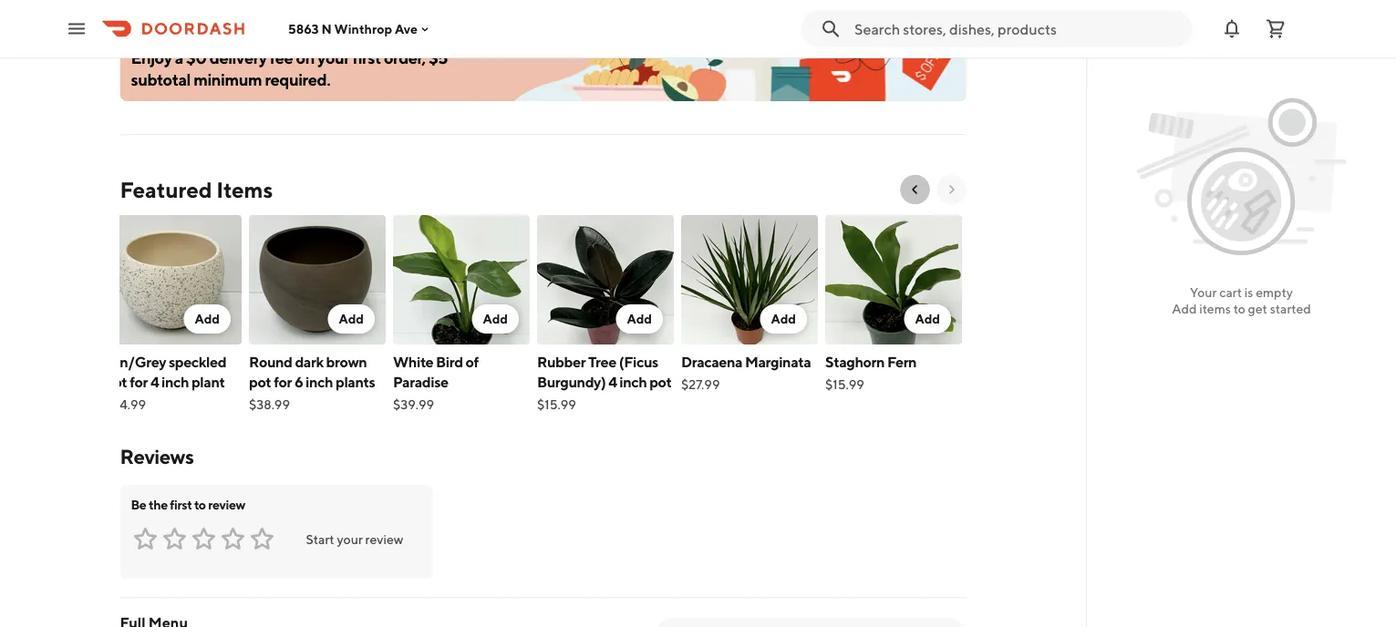 Task type: describe. For each thing, give the bounding box(es) containing it.
plants
[[336, 374, 376, 391]]

add button for dracaena marginata
[[761, 305, 808, 334]]

add button for tan/grey speckled pot for 4 inch plant
[[184, 305, 231, 334]]

is
[[1245, 285, 1254, 300]]

inch for tan/grey
[[162, 374, 189, 391]]

marginata
[[746, 353, 812, 371]]

white
[[394, 353, 434, 371]]

tan/grey
[[105, 353, 167, 371]]

n
[[322, 21, 332, 36]]

$15.99 inside staghorn fern $15.99
[[826, 377, 865, 392]]

reviews
[[120, 445, 194, 469]]

on
[[296, 47, 315, 67]]

6
[[295, 374, 304, 391]]

pot inside round dark brown pot for 6 inch plants $38.99
[[249, 374, 272, 391]]

pot inside tan/grey speckled pot for 4 inch plant $24.99
[[105, 374, 128, 391]]

get
[[1248, 301, 1268, 317]]

0 horizontal spatial review
[[208, 498, 245, 513]]

plant
[[192, 374, 225, 391]]

items
[[216, 177, 273, 203]]

1 vertical spatial first
[[170, 498, 192, 513]]

pot inside rubber tree (ficus burgundy) 4 inch pot $15.99
[[650, 374, 672, 391]]

rubber tree (ficus burgundy) 4 inch pot $15.99
[[538, 353, 672, 412]]

$0
[[186, 47, 207, 67]]

dracaena marginata $27.99
[[682, 353, 812, 392]]

4 for burgundy)
[[609, 374, 618, 391]]

notification bell image
[[1221, 18, 1243, 40]]

empty
[[1256, 285, 1293, 300]]

delivery
[[210, 47, 267, 67]]

add for white bird of paradise
[[483, 312, 509, 327]]

$38.99
[[249, 397, 290, 412]]

0 items, open order cart image
[[1265, 18, 1287, 40]]

of
[[466, 353, 479, 371]]

burgundy)
[[538, 374, 606, 391]]

tan/grey speckled pot for 4 inch plant $24.99
[[105, 353, 227, 412]]

1 vertical spatial your
[[337, 532, 363, 547]]

add button for rubber tree (ficus burgundy) 4 inch pot
[[617, 305, 664, 334]]

fee
[[270, 47, 293, 67]]

staghorn
[[826, 353, 885, 371]]

$27.99
[[682, 377, 721, 392]]

dracaena
[[682, 353, 743, 371]]

tan/grey speckled pot for 4 inch plant image
[[105, 215, 242, 345]]

add for round dark brown pot for 6 inch plants
[[339, 312, 364, 327]]

subtotal
[[131, 69, 191, 89]]

required.
[[265, 69, 330, 89]]

$24.99
[[105, 397, 146, 412]]

white bird of paradise $39.99
[[394, 353, 479, 412]]

previous button of carousel image
[[908, 182, 923, 197]]

your inside enjoy a $0 delivery fee on your first order, $5 subtotal minimum required.
[[317, 47, 350, 67]]

for inside tan/grey speckled pot for 4 inch plant $24.99
[[130, 374, 148, 391]]

(ficus
[[620, 353, 659, 371]]

first inside enjoy a $0 delivery fee on your first order, $5 subtotal minimum required.
[[353, 47, 381, 67]]

be the first to review
[[131, 498, 245, 513]]

round
[[249, 353, 293, 371]]

items
[[1200, 301, 1231, 317]]



Task type: locate. For each thing, give the bounding box(es) containing it.
$15.99 down 'staghorn'
[[826, 377, 865, 392]]

for down tan/grey
[[130, 374, 148, 391]]

to inside your cart is empty add items to get started
[[1234, 301, 1246, 317]]

2 horizontal spatial pot
[[650, 374, 672, 391]]

tree
[[589, 353, 617, 371]]

your cart is empty add items to get started
[[1172, 285, 1311, 317]]

for
[[130, 374, 148, 391], [274, 374, 292, 391]]

add button up of
[[472, 305, 519, 334]]

5863 n winthrop ave button
[[288, 21, 432, 36]]

inch down (ficus
[[620, 374, 648, 391]]

4 inside tan/grey speckled pot for 4 inch plant $24.99
[[151, 374, 159, 391]]

0 vertical spatial your
[[317, 47, 350, 67]]

brown
[[327, 353, 367, 371]]

inch right 6
[[306, 374, 334, 391]]

to
[[1234, 301, 1246, 317], [194, 498, 206, 513]]

1 pot from the left
[[105, 374, 128, 391]]

add button
[[184, 305, 231, 334], [328, 305, 375, 334], [472, 305, 519, 334], [617, 305, 664, 334], [761, 305, 808, 334], [905, 305, 952, 334]]

rubber tree (ficus burgundy) 4 inch pot image
[[538, 215, 675, 345]]

3 add button from the left
[[472, 305, 519, 334]]

1 horizontal spatial review
[[365, 532, 404, 547]]

inch for rubber
[[620, 374, 648, 391]]

first
[[353, 47, 381, 67], [170, 498, 192, 513]]

paradise
[[394, 374, 449, 391]]

4 inside rubber tree (ficus burgundy) 4 inch pot $15.99
[[609, 374, 618, 391]]

2 horizontal spatial inch
[[620, 374, 648, 391]]

$15.99 inside rubber tree (ficus burgundy) 4 inch pot $15.99
[[538, 397, 577, 412]]

inch down speckled
[[162, 374, 189, 391]]

add
[[1172, 301, 1197, 317], [195, 312, 220, 327], [339, 312, 364, 327], [483, 312, 509, 327], [627, 312, 653, 327], [772, 312, 797, 327], [916, 312, 941, 327]]

featured items heading
[[120, 175, 273, 204]]

0 vertical spatial $15.99
[[826, 377, 865, 392]]

ave
[[395, 21, 418, 36]]

round dark brown pot for 6 inch plants image
[[249, 215, 386, 345]]

4 for for
[[151, 374, 159, 391]]

3 pot from the left
[[650, 374, 672, 391]]

pot
[[105, 374, 128, 391], [249, 374, 272, 391], [650, 374, 672, 391]]

1 vertical spatial review
[[365, 532, 404, 547]]

0 horizontal spatial $15.99
[[538, 397, 577, 412]]

started
[[1270, 301, 1311, 317]]

2 inch from the left
[[306, 374, 334, 391]]

speckled
[[169, 353, 227, 371]]

winthrop
[[334, 21, 392, 36]]

add for dracaena marginata
[[772, 312, 797, 327]]

Store search: begin typing to search for stores available on DoorDash text field
[[855, 19, 1181, 39]]

$15.99
[[826, 377, 865, 392], [538, 397, 577, 412]]

add button up marginata
[[761, 305, 808, 334]]

minimum
[[194, 69, 262, 89]]

0 horizontal spatial to
[[194, 498, 206, 513]]

0 horizontal spatial pot
[[105, 374, 128, 391]]

4 add button from the left
[[617, 305, 664, 334]]

$5
[[429, 47, 448, 67]]

2 pot from the left
[[249, 374, 272, 391]]

1 horizontal spatial pot
[[249, 374, 272, 391]]

5863
[[288, 21, 319, 36]]

be
[[131, 498, 146, 513]]

1 add button from the left
[[184, 305, 231, 334]]

pot down round
[[249, 374, 272, 391]]

for inside round dark brown pot for 6 inch plants $38.99
[[274, 374, 292, 391]]

2 4 from the left
[[609, 374, 618, 391]]

dark
[[295, 353, 324, 371]]

1 vertical spatial $15.99
[[538, 397, 577, 412]]

add for rubber tree (ficus burgundy) 4 inch pot
[[627, 312, 653, 327]]

add button for white bird of paradise
[[472, 305, 519, 334]]

2 for from the left
[[274, 374, 292, 391]]

round dark brown pot for 6 inch plants $38.99
[[249, 353, 376, 412]]

0 vertical spatial to
[[1234, 301, 1246, 317]]

1 inch from the left
[[162, 374, 189, 391]]

add button for staghorn fern
[[905, 305, 952, 334]]

1 horizontal spatial first
[[353, 47, 381, 67]]

$39.99
[[394, 397, 435, 412]]

add inside your cart is empty add items to get started
[[1172, 301, 1197, 317]]

for left 6
[[274, 374, 292, 391]]

add button up (ficus
[[617, 305, 664, 334]]

add button up brown
[[328, 305, 375, 334]]

a
[[175, 47, 183, 67]]

review right the the
[[208, 498, 245, 513]]

4 down tan/grey
[[151, 374, 159, 391]]

1 horizontal spatial 4
[[609, 374, 618, 391]]

0 horizontal spatial 4
[[151, 374, 159, 391]]

1 horizontal spatial $15.99
[[826, 377, 865, 392]]

staghorn fern $15.99
[[826, 353, 917, 392]]

1 horizontal spatial to
[[1234, 301, 1246, 317]]

rubber
[[538, 353, 586, 371]]

0 vertical spatial review
[[208, 498, 245, 513]]

4
[[151, 374, 159, 391], [609, 374, 618, 391]]

1 horizontal spatial for
[[274, 374, 292, 391]]

1 4 from the left
[[151, 374, 159, 391]]

dracaena marginata image
[[682, 215, 819, 345]]

to right the the
[[194, 498, 206, 513]]

1 for from the left
[[130, 374, 148, 391]]

review
[[208, 498, 245, 513], [365, 532, 404, 547]]

to left get
[[1234, 301, 1246, 317]]

enjoy a $0 delivery fee on your first order, $5 subtotal minimum required.
[[131, 47, 448, 89]]

inch inside rubber tree (ficus burgundy) 4 inch pot $15.99
[[620, 374, 648, 391]]

0 horizontal spatial inch
[[162, 374, 189, 391]]

5863 n winthrop ave
[[288, 21, 418, 36]]

1 vertical spatial to
[[194, 498, 206, 513]]

3 inch from the left
[[620, 374, 648, 391]]

first right the the
[[170, 498, 192, 513]]

the
[[149, 498, 168, 513]]

1 horizontal spatial inch
[[306, 374, 334, 391]]

add for staghorn fern
[[916, 312, 941, 327]]

0 horizontal spatial first
[[170, 498, 192, 513]]

your right 'on'
[[317, 47, 350, 67]]

add button up fern
[[905, 305, 952, 334]]

start your review
[[306, 532, 404, 547]]

featured items
[[120, 177, 273, 203]]

0 vertical spatial first
[[353, 47, 381, 67]]

your
[[1190, 285, 1217, 300]]

4 down "tree"
[[609, 374, 618, 391]]

5 add button from the left
[[761, 305, 808, 334]]

0 horizontal spatial for
[[130, 374, 148, 391]]

pot up $24.99
[[105, 374, 128, 391]]

first down winthrop
[[353, 47, 381, 67]]

pot down (ficus
[[650, 374, 672, 391]]

inch
[[162, 374, 189, 391], [306, 374, 334, 391], [620, 374, 648, 391]]

open menu image
[[66, 18, 88, 40]]

cart
[[1220, 285, 1242, 300]]

bird
[[437, 353, 464, 371]]

add button for round dark brown pot for 6 inch plants
[[328, 305, 375, 334]]

$15.99 down burgundy)
[[538, 397, 577, 412]]

start
[[306, 532, 334, 547]]

add for tan/grey speckled pot for 4 inch plant
[[195, 312, 220, 327]]

2 add button from the left
[[328, 305, 375, 334]]

6 add button from the left
[[905, 305, 952, 334]]

reviews link
[[120, 445, 194, 469]]

white bird of paradise image
[[394, 215, 530, 345]]

enjoy
[[131, 47, 172, 67]]

inch inside tan/grey speckled pot for 4 inch plant $24.99
[[162, 374, 189, 391]]

featured
[[120, 177, 212, 203]]

staghorn fern image
[[826, 215, 963, 345]]

fern
[[888, 353, 917, 371]]

inch inside round dark brown pot for 6 inch plants $38.99
[[306, 374, 334, 391]]

your right start
[[337, 532, 363, 547]]

order,
[[384, 47, 426, 67]]

review right start
[[365, 532, 404, 547]]

your
[[317, 47, 350, 67], [337, 532, 363, 547]]

next button of carousel image
[[945, 182, 959, 197]]

add button up speckled
[[184, 305, 231, 334]]



Task type: vqa. For each thing, say whether or not it's contained in the screenshot.
n
yes



